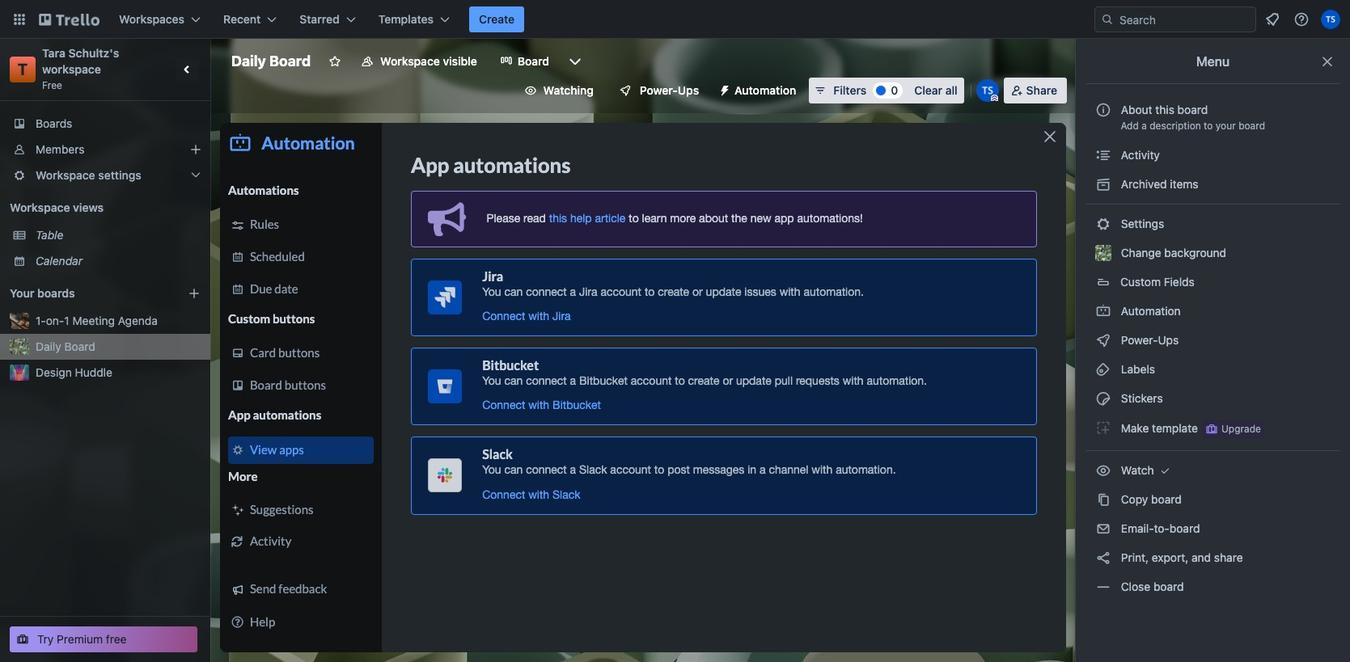 Task type: describe. For each thing, give the bounding box(es) containing it.
back to home image
[[39, 6, 100, 32]]

fields
[[1164, 275, 1195, 289]]

share
[[1027, 83, 1058, 97]]

sm image for archived items
[[1096, 176, 1112, 193]]

sm image for labels
[[1096, 362, 1112, 378]]

visible
[[443, 54, 477, 68]]

sm image for make template
[[1096, 420, 1112, 436]]

watching button
[[514, 78, 604, 104]]

workspace settings
[[36, 168, 141, 182]]

workspace for workspace visible
[[380, 54, 440, 68]]

open information menu image
[[1294, 11, 1310, 28]]

search image
[[1101, 13, 1114, 26]]

to-
[[1154, 522, 1170, 536]]

export,
[[1152, 551, 1189, 565]]

1-
[[36, 314, 46, 328]]

share button
[[1004, 78, 1067, 104]]

settings
[[1118, 217, 1165, 231]]

recent button
[[214, 6, 287, 32]]

watching
[[544, 83, 594, 97]]

labels link
[[1086, 357, 1341, 383]]

automation inside automation link
[[1118, 304, 1181, 318]]

templates button
[[369, 6, 460, 32]]

items
[[1170, 177, 1199, 191]]

power-ups button
[[608, 78, 709, 104]]

template
[[1153, 421, 1198, 435]]

board up to
[[1178, 103, 1208, 117]]

background
[[1165, 246, 1227, 260]]

1 horizontal spatial power-
[[1121, 333, 1158, 347]]

star or unstar board image
[[329, 55, 342, 68]]

design huddle link
[[36, 365, 201, 381]]

clear all button
[[908, 78, 964, 104]]

0
[[891, 83, 898, 97]]

and
[[1192, 551, 1212, 565]]

workspace for workspace views
[[10, 201, 70, 214]]

agenda
[[118, 314, 158, 328]]

print, export, and share
[[1118, 551, 1243, 565]]

upgrade button
[[1202, 420, 1265, 439]]

upgrade
[[1222, 423, 1261, 435]]

0 notifications image
[[1263, 10, 1283, 29]]

create button
[[469, 6, 525, 32]]

board up print, export, and share
[[1170, 522, 1200, 536]]

about
[[1121, 103, 1153, 117]]

clear
[[915, 83, 943, 97]]

table link
[[36, 227, 201, 244]]

power- inside "button"
[[640, 83, 678, 97]]

board inside text box
[[269, 53, 311, 70]]

boards
[[37, 286, 75, 300]]

board up to-
[[1152, 493, 1182, 507]]

workspaces button
[[109, 6, 210, 32]]

workspace settings button
[[0, 163, 210, 189]]

workspace views
[[10, 201, 104, 214]]

tara schultz's workspace free
[[42, 46, 122, 91]]

Board name text field
[[223, 49, 319, 74]]

tara schultz's workspace link
[[42, 46, 122, 76]]

close board
[[1118, 580, 1184, 594]]

activity
[[1118, 148, 1160, 162]]

starred button
[[290, 6, 366, 32]]

sm image for print, export, and share
[[1096, 550, 1112, 566]]

1
[[64, 314, 69, 328]]

archived
[[1121, 177, 1167, 191]]

members link
[[0, 137, 210, 163]]

0 horizontal spatial daily board
[[36, 340, 95, 354]]

try
[[37, 633, 54, 647]]

custom fields button
[[1086, 269, 1341, 295]]

add
[[1121, 120, 1139, 132]]

try premium free button
[[10, 627, 197, 653]]

1-on-1 meeting agenda
[[36, 314, 158, 328]]

change background
[[1118, 246, 1227, 260]]

t
[[18, 60, 28, 78]]

design
[[36, 366, 72, 380]]

copy
[[1121, 493, 1149, 507]]

settings
[[98, 168, 141, 182]]

daily inside board name text box
[[231, 53, 266, 70]]

table
[[36, 228, 63, 242]]

free
[[106, 633, 127, 647]]

share
[[1215, 551, 1243, 565]]

automation inside automation button
[[735, 83, 797, 97]]

sm image inside automation button
[[712, 78, 735, 100]]

board link
[[490, 49, 559, 74]]

make template
[[1118, 421, 1198, 435]]

2 horizontal spatial board
[[518, 54, 549, 68]]

primary element
[[0, 0, 1351, 39]]

ups inside "button"
[[678, 83, 699, 97]]

premium
[[57, 633, 103, 647]]

menu
[[1197, 54, 1230, 69]]



Task type: locate. For each thing, give the bounding box(es) containing it.
board right your at the right
[[1239, 120, 1266, 132]]

about this board add a description to your board
[[1121, 103, 1266, 132]]

sm image
[[712, 78, 735, 100], [1096, 147, 1112, 163], [1096, 176, 1112, 193], [1096, 216, 1112, 232], [1096, 303, 1112, 320], [1096, 333, 1112, 349], [1096, 463, 1112, 479], [1158, 463, 1174, 479], [1096, 550, 1112, 566]]

0 horizontal spatial daily
[[36, 340, 61, 354]]

sm image inside automation link
[[1096, 303, 1112, 320]]

1 vertical spatial daily board
[[36, 340, 95, 354]]

workspace visible button
[[351, 49, 487, 74]]

board down export,
[[1154, 580, 1184, 594]]

3 sm image from the top
[[1096, 420, 1112, 436]]

try premium free
[[37, 633, 127, 647]]

1 vertical spatial daily
[[36, 340, 61, 354]]

sm image for activity
[[1096, 147, 1112, 163]]

daily down recent dropdown button
[[231, 53, 266, 70]]

starred
[[300, 12, 340, 26]]

6 sm image from the top
[[1096, 579, 1112, 596]]

sm image for settings
[[1096, 216, 1112, 232]]

this member is an admin of this board. image
[[991, 95, 998, 102]]

daily board
[[231, 53, 311, 70], [36, 340, 95, 354]]

0 vertical spatial daily board
[[231, 53, 311, 70]]

your
[[10, 286, 34, 300]]

1 vertical spatial power-ups
[[1118, 333, 1182, 347]]

sm image inside activity link
[[1096, 147, 1112, 163]]

board left star or unstar board image
[[269, 53, 311, 70]]

sm image left stickers
[[1096, 391, 1112, 407]]

workspace for workspace settings
[[36, 168, 95, 182]]

5 sm image from the top
[[1096, 521, 1112, 537]]

0 vertical spatial daily
[[231, 53, 266, 70]]

on-
[[46, 314, 64, 328]]

sm image for email-to-board
[[1096, 521, 1112, 537]]

workspace inside button
[[380, 54, 440, 68]]

0 vertical spatial power-ups
[[640, 83, 699, 97]]

print, export, and share link
[[1086, 545, 1341, 571]]

members
[[36, 142, 85, 156]]

archived items link
[[1086, 172, 1341, 197]]

power-
[[640, 83, 678, 97], [1121, 333, 1158, 347]]

0 horizontal spatial automation
[[735, 83, 797, 97]]

0 horizontal spatial ups
[[678, 83, 699, 97]]

workspace down members
[[36, 168, 95, 182]]

calendar link
[[36, 253, 201, 269]]

daily board down '1'
[[36, 340, 95, 354]]

1 vertical spatial workspace
[[36, 168, 95, 182]]

power-ups link
[[1086, 328, 1341, 354]]

workspace
[[380, 54, 440, 68], [36, 168, 95, 182], [10, 201, 70, 214]]

workspace visible
[[380, 54, 477, 68]]

sm image for power-ups
[[1096, 333, 1112, 349]]

0 vertical spatial automation
[[735, 83, 797, 97]]

workspaces
[[119, 12, 185, 26]]

1 horizontal spatial daily
[[231, 53, 266, 70]]

stickers
[[1118, 392, 1163, 405]]

0 vertical spatial ups
[[678, 83, 699, 97]]

views
[[73, 201, 104, 214]]

boards
[[36, 117, 72, 130]]

board up design huddle
[[64, 340, 95, 354]]

this
[[1156, 103, 1175, 117]]

power-ups
[[640, 83, 699, 97], [1118, 333, 1182, 347]]

free
[[42, 79, 62, 91]]

print,
[[1121, 551, 1149, 565]]

sm image for close board
[[1096, 579, 1112, 596]]

workspace
[[42, 62, 101, 76]]

meeting
[[72, 314, 115, 328]]

Search field
[[1114, 7, 1256, 32]]

description
[[1150, 120, 1202, 132]]

design huddle
[[36, 366, 112, 380]]

add board image
[[188, 287, 201, 300]]

2 vertical spatial workspace
[[10, 201, 70, 214]]

sm image left labels
[[1096, 362, 1112, 378]]

watch link
[[1086, 458, 1341, 484]]

email-to-board link
[[1086, 516, 1341, 542]]

boards link
[[0, 111, 210, 137]]

daily board inside board name text box
[[231, 53, 311, 70]]

tara schultz (taraschultz7) image
[[976, 79, 999, 102]]

sm image for stickers
[[1096, 391, 1112, 407]]

create
[[479, 12, 515, 26]]

archived items
[[1118, 177, 1199, 191]]

labels
[[1118, 363, 1156, 376]]

your boards with 3 items element
[[10, 284, 163, 303]]

huddle
[[75, 366, 112, 380]]

your boards
[[10, 286, 75, 300]]

sm image for copy board
[[1096, 492, 1112, 508]]

schultz's
[[68, 46, 119, 60]]

sm image
[[1096, 362, 1112, 378], [1096, 391, 1112, 407], [1096, 420, 1112, 436], [1096, 492, 1112, 508], [1096, 521, 1112, 537], [1096, 579, 1112, 596]]

stickers link
[[1086, 386, 1341, 412]]

sm image left email-
[[1096, 521, 1112, 537]]

copy board link
[[1086, 487, 1341, 513]]

power- up labels
[[1121, 333, 1158, 347]]

ups down automation link at right top
[[1158, 333, 1179, 347]]

1 horizontal spatial automation
[[1118, 304, 1181, 318]]

2 sm image from the top
[[1096, 391, 1112, 407]]

sm image inside settings link
[[1096, 216, 1112, 232]]

1-on-1 meeting agenda link
[[36, 313, 201, 329]]

daily board down recent dropdown button
[[231, 53, 311, 70]]

sm image inside email-to-board link
[[1096, 521, 1112, 537]]

workspace up table at the left top of page
[[10, 201, 70, 214]]

sm image inside archived items link
[[1096, 176, 1112, 193]]

recent
[[223, 12, 261, 26]]

customize views image
[[567, 53, 583, 70]]

1 vertical spatial ups
[[1158, 333, 1179, 347]]

power- down primary element
[[640, 83, 678, 97]]

templates
[[378, 12, 434, 26]]

your
[[1216, 120, 1236, 132]]

sm image left close at bottom right
[[1096, 579, 1112, 596]]

tara
[[42, 46, 66, 60]]

change background link
[[1086, 240, 1341, 266]]

1 sm image from the top
[[1096, 362, 1112, 378]]

sm image for automation
[[1096, 303, 1112, 320]]

change
[[1121, 246, 1162, 260]]

1 vertical spatial automation
[[1118, 304, 1181, 318]]

4 sm image from the top
[[1096, 492, 1112, 508]]

custom fields
[[1121, 275, 1195, 289]]

automation link
[[1086, 299, 1341, 325]]

daily board link
[[36, 339, 201, 355]]

sm image left copy
[[1096, 492, 1112, 508]]

automation button
[[712, 78, 806, 104]]

sm image inside "stickers" link
[[1096, 391, 1112, 407]]

automation
[[735, 83, 797, 97], [1118, 304, 1181, 318]]

0 horizontal spatial board
[[64, 340, 95, 354]]

1 horizontal spatial daily board
[[231, 53, 311, 70]]

sm image inside labels link
[[1096, 362, 1112, 378]]

sm image inside print, export, and share "link"
[[1096, 550, 1112, 566]]

t link
[[10, 57, 36, 83]]

clear all
[[915, 83, 958, 97]]

power-ups up labels
[[1118, 333, 1182, 347]]

0 horizontal spatial power-ups
[[640, 83, 699, 97]]

ups left automation button
[[678, 83, 699, 97]]

custom
[[1121, 275, 1161, 289]]

sm image inside close board link
[[1096, 579, 1112, 596]]

settings link
[[1086, 211, 1341, 237]]

to
[[1204, 120, 1213, 132]]

1 horizontal spatial board
[[269, 53, 311, 70]]

make
[[1121, 421, 1149, 435]]

a
[[1142, 120, 1147, 132]]

0 vertical spatial power-
[[640, 83, 678, 97]]

workspace down templates dropdown button
[[380, 54, 440, 68]]

filters
[[834, 83, 867, 97]]

0 horizontal spatial power-
[[640, 83, 678, 97]]

workspace navigation collapse icon image
[[176, 58, 199, 81]]

sm image inside power-ups link
[[1096, 333, 1112, 349]]

power-ups down primary element
[[640, 83, 699, 97]]

email-to-board
[[1118, 522, 1200, 536]]

calendar
[[36, 254, 83, 268]]

sm image for watch
[[1096, 463, 1112, 479]]

board up watching button
[[518, 54, 549, 68]]

close
[[1121, 580, 1151, 594]]

1 vertical spatial power-
[[1121, 333, 1158, 347]]

board
[[1178, 103, 1208, 117], [1239, 120, 1266, 132], [1152, 493, 1182, 507], [1170, 522, 1200, 536], [1154, 580, 1184, 594]]

daily up design in the left of the page
[[36, 340, 61, 354]]

sm image left "make"
[[1096, 420, 1112, 436]]

1 horizontal spatial power-ups
[[1118, 333, 1182, 347]]

power-ups inside "button"
[[640, 83, 699, 97]]

0 vertical spatial workspace
[[380, 54, 440, 68]]

1 horizontal spatial ups
[[1158, 333, 1179, 347]]

workspace inside dropdown button
[[36, 168, 95, 182]]

close board link
[[1086, 575, 1341, 600]]

email-
[[1121, 522, 1154, 536]]

sm image inside the copy board link
[[1096, 492, 1112, 508]]

tara schultz (taraschultz7) image
[[1321, 10, 1341, 29]]

all
[[946, 83, 958, 97]]



Task type: vqa. For each thing, say whether or not it's contained in the screenshot.
Boards
yes



